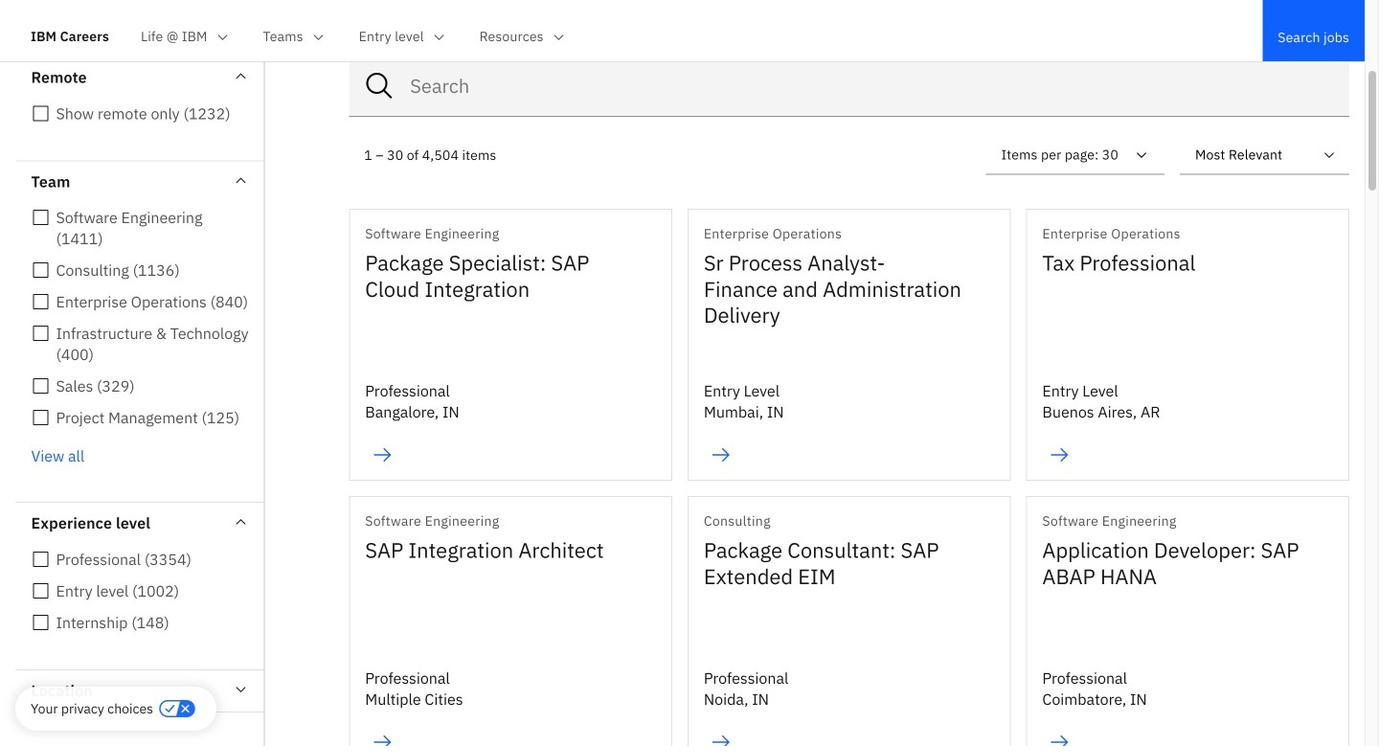 Task type: describe. For each thing, give the bounding box(es) containing it.
your privacy choices element
[[31, 698, 153, 719]]



Task type: vqa. For each thing, say whether or not it's contained in the screenshot.
'Let's talk' element
no



